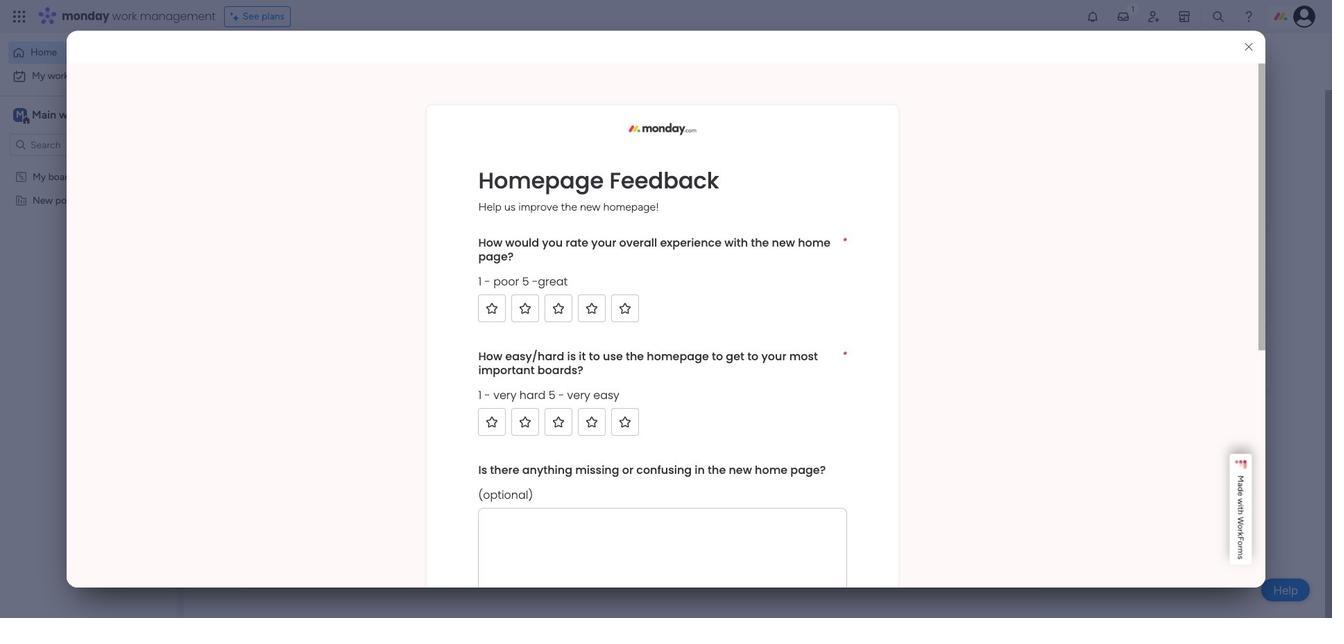 Task type: locate. For each thing, give the bounding box(es) containing it.
select product image
[[12, 10, 26, 24]]

workspace selection element
[[13, 107, 116, 125]]

help image
[[1242, 10, 1256, 24]]

close recently visited image
[[256, 50, 273, 67]]

quick search results list box
[[256, 67, 1028, 251]]

search everything image
[[1212, 10, 1225, 24]]

getting started element
[[1062, 268, 1270, 324]]

templates image image
[[1074, 42, 1257, 137]]

public board image
[[464, 190, 480, 205]]

add to favorites image
[[417, 190, 431, 204]]

list box
[[0, 162, 177, 399]]

invite members image
[[1147, 10, 1161, 24]]

1 vertical spatial option
[[8, 65, 169, 87]]

help center element
[[1062, 335, 1270, 390]]

workspace image
[[13, 108, 27, 123]]

monday marketplace image
[[1178, 10, 1191, 24]]

option
[[8, 42, 169, 64], [8, 65, 169, 87], [0, 164, 177, 167]]



Task type: vqa. For each thing, say whether or not it's contained in the screenshot.
rightmost team
no



Task type: describe. For each thing, give the bounding box(es) containing it.
update feed image
[[1117, 10, 1130, 24]]

see plans image
[[230, 9, 243, 24]]

Search in workspace field
[[29, 137, 116, 153]]

2 vertical spatial option
[[0, 164, 177, 167]]

0 vertical spatial option
[[8, 42, 169, 64]]

jacob simon image
[[1293, 6, 1316, 28]]

notifications image
[[1086, 10, 1100, 24]]

1 image
[[1127, 1, 1139, 16]]



